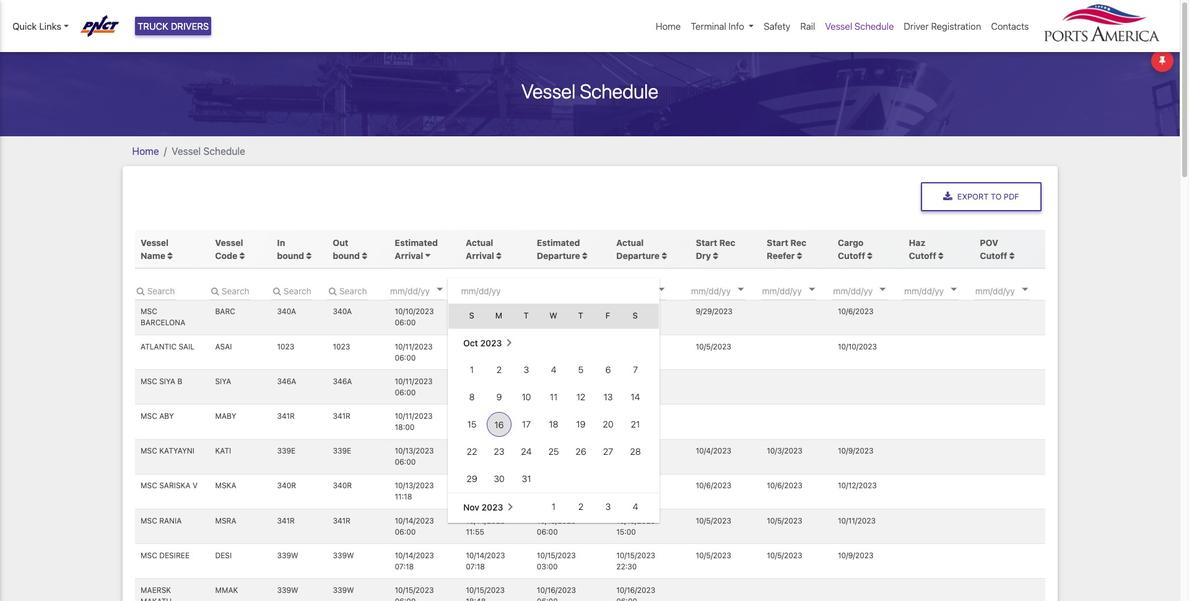 Task type: locate. For each thing, give the bounding box(es) containing it.
rail
[[801, 20, 816, 32]]

cargo cutoff
[[838, 237, 866, 261]]

name
[[141, 250, 165, 261]]

10/13/2023 down 16
[[466, 446, 505, 456]]

s right f
[[633, 311, 638, 320]]

sariska
[[159, 481, 191, 490]]

week 1 row
[[448, 356, 659, 383], [448, 493, 659, 520]]

10/15/2023 for 15:00
[[617, 516, 656, 525]]

10/10/2023 for 07:42
[[466, 307, 505, 316]]

10/13/2023 up nov 2023
[[466, 481, 505, 490]]

0 horizontal spatial estimated
[[395, 237, 438, 248]]

0 vertical spatial 10/11/2023 06:00
[[537, 307, 575, 327]]

0 vertical spatial 4
[[551, 364, 556, 375]]

12:00 up nov
[[466, 492, 486, 502]]

departure for estimated
[[537, 250, 581, 261]]

0 vertical spatial 10/9/2023
[[838, 446, 874, 456]]

2 10/12/2023 12:00 from the top
[[537, 411, 576, 432]]

row group
[[448, 329, 659, 493]]

1 horizontal spatial s
[[633, 311, 638, 320]]

departure for actual
[[617, 250, 660, 261]]

2 arrival from the left
[[466, 250, 494, 261]]

0 horizontal spatial start
[[696, 237, 718, 248]]

4 msc from the top
[[141, 446, 157, 456]]

10/12/2023 12:00 for 10/11/2023 18:00
[[537, 411, 576, 432]]

0 horizontal spatial bound
[[277, 250, 304, 261]]

msc left katyayni
[[141, 446, 157, 456]]

0 horizontal spatial home link
[[132, 145, 159, 157]]

1 vertical spatial 3
[[606, 501, 611, 512]]

3 cutoff from the left
[[980, 250, 1008, 261]]

10/10/2023 for 06:00
[[395, 307, 434, 316]]

1 msc from the top
[[141, 307, 157, 316]]

10/11/2023 18:00
[[395, 411, 433, 432]]

10/11/2023 06:00 for 10/11/2023 06:20
[[395, 342, 433, 362]]

1 vertical spatial 2023
[[482, 502, 503, 512]]

0 vertical spatial week 1 row
[[448, 356, 659, 383]]

home
[[656, 20, 681, 32], [132, 145, 159, 157]]

2023 for nov 2023
[[482, 502, 503, 512]]

23
[[494, 446, 504, 457]]

10/11/2023
[[537, 307, 575, 316], [617, 307, 655, 316], [395, 342, 433, 351], [466, 342, 504, 351], [395, 377, 433, 386], [466, 377, 504, 386], [395, 411, 433, 421], [838, 516, 876, 525]]

1 horizontal spatial siya
[[215, 377, 231, 386]]

1 horizontal spatial rec
[[791, 237, 807, 248]]

start up reefer
[[767, 237, 789, 248]]

1 siya from the left
[[159, 377, 175, 386]]

06:20
[[466, 353, 487, 362]]

10/14/2023 07:18 down 11:55
[[466, 551, 505, 571]]

estimated arrival
[[395, 237, 438, 261]]

arrival right out bound
[[395, 250, 423, 261]]

start up dry
[[696, 237, 718, 248]]

5 msc from the top
[[141, 481, 157, 490]]

10/15/2023 15:00
[[617, 516, 656, 536]]

msc for msc barcelona
[[141, 307, 157, 316]]

cutoff down cargo
[[838, 250, 866, 261]]

1 horizontal spatial start
[[767, 237, 789, 248]]

code
[[215, 250, 238, 261]]

8
[[469, 392, 475, 402]]

0 horizontal spatial 4
[[551, 364, 556, 375]]

6 msc from the top
[[141, 516, 157, 525]]

sail
[[179, 342, 195, 351]]

1 horizontal spatial 1023
[[333, 342, 350, 351]]

06:00 inside 10/14/2023 06:00
[[395, 527, 416, 536]]

msc left desiree
[[141, 551, 157, 560]]

2 horizontal spatial schedule
[[855, 20, 894, 32]]

start inside start rec reefer
[[767, 237, 789, 248]]

1 10/12/2023 12:00 from the top
[[537, 377, 576, 397]]

10/10/2023
[[395, 307, 434, 316], [466, 307, 505, 316], [838, 342, 877, 351]]

0 horizontal spatial 340r
[[277, 481, 296, 490]]

msc left aby
[[141, 411, 157, 421]]

home link
[[651, 14, 686, 38], [132, 145, 159, 157]]

1 horizontal spatial t
[[578, 311, 583, 320]]

21
[[631, 419, 640, 429]]

row group containing oct 2023
[[448, 329, 659, 493]]

msc for msc katyayni
[[141, 446, 157, 456]]

10/15/2023 for 06:00
[[537, 516, 576, 525]]

10/15/2023 22:30
[[617, 551, 656, 571]]

2 actual from the left
[[617, 237, 644, 248]]

msc up 'barcelona'
[[141, 307, 157, 316]]

0 horizontal spatial home
[[132, 145, 159, 157]]

0 horizontal spatial 340a
[[277, 307, 296, 316]]

0 vertical spatial home
[[656, 20, 681, 32]]

10/10/2023 07:42
[[466, 307, 505, 327]]

2 vertical spatial schedule
[[204, 145, 245, 157]]

12:00 right 17
[[537, 423, 557, 432]]

None field
[[135, 281, 176, 300], [209, 281, 250, 300], [271, 281, 312, 300], [327, 281, 368, 300], [135, 281, 176, 300], [209, 281, 250, 300], [271, 281, 312, 300], [327, 281, 368, 300]]

339e
[[277, 446, 296, 456], [333, 446, 351, 456]]

1 vertical spatial schedule
[[580, 79, 659, 103]]

1 cutoff from the left
[[838, 250, 866, 261]]

10/15/2023 03:00
[[537, 551, 576, 571]]

2 vertical spatial 12:00
[[466, 492, 486, 502]]

2 horizontal spatial cutoff
[[980, 250, 1008, 261]]

2 msc from the top
[[141, 377, 157, 386]]

0 vertical spatial 3
[[524, 364, 529, 375]]

3 up 10
[[524, 364, 529, 375]]

10/14/2023 down 11:55
[[466, 551, 505, 560]]

0 horizontal spatial 10/10/2023
[[395, 307, 434, 316]]

29
[[467, 473, 477, 484]]

0 horizontal spatial 1
[[470, 364, 474, 375]]

0 vertical spatial 12:00
[[537, 388, 557, 397]]

1 vertical spatial 10/11/2023 06:00
[[395, 342, 433, 362]]

1 horizontal spatial actual
[[617, 237, 644, 248]]

2 10/9/2023 from the top
[[838, 551, 874, 560]]

registration
[[932, 20, 982, 32]]

msc inside the msc barcelona
[[141, 307, 157, 316]]

3 03:00 from the top
[[537, 562, 558, 571]]

cutoff for cargo
[[838, 250, 866, 261]]

10/14/2023 down week 3 row
[[537, 446, 576, 456]]

0 horizontal spatial s
[[469, 311, 474, 320]]

2 03:00 from the top
[[537, 492, 558, 502]]

1 vertical spatial 10/9/2023
[[838, 551, 874, 560]]

0 vertical spatial 10/12/2023
[[537, 377, 576, 386]]

1 10/16/2023 from the left
[[537, 586, 576, 595]]

week 4 row
[[448, 438, 659, 465]]

10/13/2023 for 10/13/2023 12:00
[[466, 481, 505, 490]]

2 horizontal spatial vessel schedule
[[826, 20, 894, 32]]

1 340r from the left
[[277, 481, 296, 490]]

1 horizontal spatial 339e
[[333, 446, 351, 456]]

s up 'oct'
[[469, 311, 474, 320]]

0 vertical spatial vessel schedule
[[826, 20, 894, 32]]

2 340r from the left
[[333, 481, 352, 490]]

week 1 row down 31
[[448, 493, 659, 520]]

1 339e from the left
[[277, 446, 296, 456]]

actual inside actual arrival
[[466, 237, 493, 248]]

7
[[633, 364, 638, 375]]

1 vertical spatial 4
[[633, 501, 638, 512]]

0 vertical spatial 2
[[497, 364, 502, 375]]

actual inside actual departure
[[617, 237, 644, 248]]

1 horizontal spatial arrival
[[466, 250, 494, 261]]

10/11/2023 06:00 down 10/10/2023 06:00
[[395, 342, 433, 362]]

10/11/2023 06:00 up october 2023 element
[[537, 307, 575, 327]]

bound down in
[[277, 250, 304, 261]]

3 left 02:30
[[606, 501, 611, 512]]

oct 2023
[[463, 337, 502, 348]]

0 vertical spatial home link
[[651, 14, 686, 38]]

cargo
[[838, 237, 864, 248]]

1 horizontal spatial 340a
[[333, 307, 352, 316]]

download image
[[944, 192, 953, 202]]

2023
[[480, 337, 502, 348], [482, 502, 503, 512]]

barcelona
[[141, 318, 185, 327]]

12:00 for 10/11/2023 06:00
[[537, 388, 557, 397]]

msc katyayni
[[141, 446, 195, 456]]

4
[[551, 364, 556, 375], [633, 501, 638, 512]]

2 estimated from the left
[[537, 237, 580, 248]]

1 vertical spatial week 1 row
[[448, 493, 659, 520]]

1 actual from the left
[[466, 237, 493, 248]]

10/12/2023 12:00 left 19
[[537, 411, 576, 432]]

msc left b
[[141, 377, 157, 386]]

10/14/2023 down 11:18
[[395, 516, 434, 525]]

25
[[548, 446, 559, 457]]

0 vertical spatial 03:00
[[537, 353, 558, 362]]

rec inside start rec dry
[[720, 237, 736, 248]]

1 horizontal spatial 4
[[633, 501, 638, 512]]

26
[[576, 446, 586, 457]]

truck drivers
[[138, 20, 209, 32]]

04:30
[[617, 353, 638, 362]]

1 vertical spatial 1
[[552, 501, 556, 512]]

2 10/14/2023 07:18 from the left
[[466, 551, 505, 571]]

0 horizontal spatial cutoff
[[838, 250, 866, 261]]

quick
[[12, 20, 37, 32]]

07:18
[[395, 562, 414, 571], [466, 562, 485, 571]]

1 horizontal spatial 10/16/2023
[[617, 586, 656, 595]]

siya left b
[[159, 377, 175, 386]]

mm/dd/yy field
[[460, 281, 534, 300]]

1 horizontal spatial bound
[[333, 250, 360, 261]]

2023 right 'oct'
[[480, 337, 502, 348]]

03:00 down 10/15/2023 06:00
[[537, 562, 558, 571]]

0 horizontal spatial rec
[[720, 237, 736, 248]]

1 horizontal spatial 2
[[578, 501, 584, 512]]

links
[[39, 20, 61, 32]]

10/13/2023 down 18:00
[[395, 446, 434, 456]]

0 horizontal spatial actual
[[466, 237, 493, 248]]

2023 down 10/13/2023 12:00
[[482, 502, 503, 512]]

arrival inside estimated arrival
[[395, 250, 423, 261]]

actual departure
[[617, 237, 660, 261]]

t right m
[[524, 311, 529, 320]]

5
[[578, 364, 584, 375]]

10/12/2023 12:00 for 10/11/2023 06:00
[[537, 377, 576, 397]]

10/5/2023
[[696, 342, 732, 351], [696, 516, 732, 525], [767, 516, 803, 525], [696, 551, 732, 560], [767, 551, 803, 560]]

week 5 row
[[448, 465, 659, 493]]

s
[[469, 311, 474, 320], [633, 311, 638, 320]]

week 3 row
[[448, 411, 659, 438]]

2 rec from the left
[[791, 237, 807, 248]]

safety link
[[759, 14, 796, 38]]

cell
[[448, 301, 486, 329], [486, 301, 513, 329], [513, 301, 540, 329], [540, 301, 567, 329], [567, 301, 595, 329], [595, 301, 622, 329], [622, 301, 659, 329], [540, 465, 567, 493], [567, 465, 595, 493], [595, 465, 622, 493], [622, 465, 659, 493]]

out bound
[[333, 237, 362, 261]]

driver
[[904, 20, 929, 32]]

340a
[[277, 307, 296, 316], [333, 307, 352, 316]]

t right w
[[578, 311, 583, 320]]

2 vertical spatial 10/11/2023 06:00
[[395, 377, 433, 397]]

1 03:00 from the top
[[537, 353, 558, 362]]

estimated
[[395, 237, 438, 248], [537, 237, 580, 248]]

bound for in
[[277, 250, 304, 261]]

start rec reefer
[[767, 237, 807, 261]]

rec inside start rec reefer
[[791, 237, 807, 248]]

1 horizontal spatial estimated
[[537, 237, 580, 248]]

in bound
[[277, 237, 306, 261]]

start inside start rec dry
[[696, 237, 718, 248]]

6
[[605, 364, 611, 375]]

1 vertical spatial 03:00
[[537, 492, 558, 502]]

4 up 10/15/2023 15:00
[[633, 501, 638, 512]]

0 horizontal spatial 339e
[[277, 446, 296, 456]]

06:00 for 340a
[[395, 318, 416, 327]]

2 departure from the left
[[617, 250, 660, 261]]

10/5/2023 for 10/10/2023
[[696, 342, 732, 351]]

0 vertical spatial 2023
[[480, 337, 502, 348]]

rec up reefer
[[791, 237, 807, 248]]

estimated for arrival
[[395, 237, 438, 248]]

22:30
[[617, 562, 637, 571]]

1 horizontal spatial cutoff
[[909, 250, 937, 261]]

1 10/9/2023 from the top
[[838, 446, 874, 456]]

10/11/2023 06:00
[[537, 307, 575, 327], [395, 342, 433, 362], [395, 377, 433, 397]]

1 departure from the left
[[537, 250, 581, 261]]

0 horizontal spatial siya
[[159, 377, 175, 386]]

7 msc from the top
[[141, 551, 157, 560]]

0 horizontal spatial arrival
[[395, 250, 423, 261]]

1 vertical spatial 10/12/2023
[[537, 411, 576, 421]]

estimated inside estimated departure
[[537, 237, 580, 248]]

1 estimated from the left
[[395, 237, 438, 248]]

10/16/2023 down 10/15/2023 03:00
[[537, 586, 576, 595]]

1 horizontal spatial 1
[[552, 501, 556, 512]]

0 vertical spatial 1
[[470, 364, 474, 375]]

0 horizontal spatial 346a
[[277, 377, 296, 386]]

msc for msc rania
[[141, 516, 157, 525]]

06:00 inside 10/10/2023 06:00
[[395, 318, 416, 327]]

0 horizontal spatial 1023
[[277, 342, 295, 351]]

2 week 1 row from the top
[[448, 493, 659, 520]]

30
[[494, 473, 505, 484]]

mska
[[215, 481, 236, 490]]

0 horizontal spatial 07:18
[[395, 562, 414, 571]]

10/11/2023 06:00 up 10/11/2023 18:00
[[395, 377, 433, 397]]

2 horizontal spatial 10/10/2023
[[838, 342, 877, 351]]

06:00 inside 10/15/2023 06:00
[[537, 527, 558, 536]]

1 horizontal spatial 10/10/2023
[[466, 307, 505, 316]]

1 horizontal spatial 340r
[[333, 481, 352, 490]]

departure up 10/11/2023 04:00
[[617, 250, 660, 261]]

10/10/2023 06:00
[[395, 307, 434, 327]]

1 horizontal spatial home
[[656, 20, 681, 32]]

0 horizontal spatial 10/16/2023
[[537, 586, 576, 595]]

bound down the out on the left top of page
[[333, 250, 360, 261]]

4 down october 2023 element
[[551, 364, 556, 375]]

0 horizontal spatial departure
[[537, 250, 581, 261]]

0 vertical spatial schedule
[[855, 20, 894, 32]]

1 vertical spatial home link
[[132, 145, 159, 157]]

siya down the asai
[[215, 377, 231, 386]]

10/14/2023 07:18 down 10/14/2023 06:00
[[395, 551, 434, 571]]

1 down 06:20
[[470, 364, 474, 375]]

2 start from the left
[[767, 237, 789, 248]]

12
[[576, 392, 585, 402]]

bound inside in bound
[[277, 250, 304, 261]]

06:00 inside 10/13/2023 06:00
[[395, 457, 416, 467]]

2 down week 5 'row' at the bottom
[[578, 501, 584, 512]]

3 inside row group
[[524, 364, 529, 375]]

10/15/2023
[[537, 516, 576, 525], [617, 516, 656, 525], [537, 551, 576, 560], [617, 551, 656, 560], [395, 586, 434, 595], [466, 586, 505, 595]]

msc left "sariska"
[[141, 481, 157, 490]]

1 340a from the left
[[277, 307, 296, 316]]

2 bound from the left
[[333, 250, 360, 261]]

october 2023 element
[[448, 329, 659, 356]]

03:00 up 10/15/2023 06:00
[[537, 492, 558, 502]]

barc
[[215, 307, 235, 316]]

rec
[[720, 237, 736, 248], [791, 237, 807, 248]]

2
[[497, 364, 502, 375], [578, 501, 584, 512]]

1 rec from the left
[[720, 237, 736, 248]]

10/13/2023 for 10/13/2023 06:00
[[395, 446, 434, 456]]

10/12/2023 12:00 left "12"
[[537, 377, 576, 397]]

2 up "10/11/2023 08:12"
[[497, 364, 502, 375]]

11:55
[[466, 527, 484, 536]]

2 cutoff from the left
[[909, 250, 937, 261]]

bound for out
[[333, 250, 360, 261]]

12:00
[[537, 388, 557, 397], [537, 423, 557, 432], [466, 492, 486, 502]]

2 346a from the left
[[333, 377, 352, 386]]

maersk
[[141, 586, 171, 595]]

1 vertical spatial 10/12/2023 12:00
[[537, 411, 576, 432]]

2 10/16/2023 from the left
[[617, 586, 656, 595]]

07:18 down 11:55
[[466, 562, 485, 571]]

17
[[522, 419, 531, 429]]

atlantic
[[141, 342, 177, 351]]

terminal info link
[[686, 14, 759, 38]]

arrival up mm/dd/yy field
[[466, 250, 494, 261]]

1 horizontal spatial schedule
[[580, 79, 659, 103]]

1 horizontal spatial 07:18
[[466, 562, 485, 571]]

15
[[467, 419, 476, 429]]

2 s from the left
[[633, 311, 638, 320]]

03:00 up 11 on the bottom
[[537, 353, 558, 362]]

departure up week undefined row
[[537, 250, 581, 261]]

rec left start rec reefer
[[720, 237, 736, 248]]

cutoff down the pov
[[980, 250, 1008, 261]]

vessel schedule link
[[821, 14, 899, 38]]

1 up 10/15/2023 06:00
[[552, 501, 556, 512]]

1 vertical spatial vessel schedule
[[522, 79, 659, 103]]

10/14/2023 down 7 at the right
[[617, 377, 656, 386]]

12:00 right 10
[[537, 388, 557, 397]]

week 1 row up 11 on the bottom
[[448, 356, 659, 383]]

3 msc from the top
[[141, 411, 157, 421]]

4 inside row group
[[551, 364, 556, 375]]

1 horizontal spatial 10/14/2023 07:18
[[466, 551, 505, 571]]

2023 inside row group
[[480, 337, 502, 348]]

10/13/2023 up 11:18
[[395, 481, 434, 490]]

1 vertical spatial 12:00
[[537, 423, 557, 432]]

atlantic sail
[[141, 342, 195, 351]]

msc left rania on the left
[[141, 516, 157, 525]]

10/14/2023 07:18
[[395, 551, 434, 571], [466, 551, 505, 571]]

t
[[524, 311, 529, 320], [578, 311, 583, 320]]

2 vertical spatial vessel schedule
[[172, 145, 245, 157]]

10/14/2023 down 10/14/2023 06:00
[[395, 551, 434, 560]]

0 vertical spatial 10/12/2023 12:00
[[537, 377, 576, 397]]

07:18 down 10/14/2023 06:00
[[395, 562, 414, 571]]

10/16/2023 down 22:30
[[617, 586, 656, 595]]

1 horizontal spatial departure
[[617, 250, 660, 261]]

2 vertical spatial 03:00
[[537, 562, 558, 571]]

1 horizontal spatial 346a
[[333, 377, 352, 386]]

bound inside out bound
[[333, 250, 360, 261]]

vessel
[[826, 20, 853, 32], [522, 79, 576, 103], [172, 145, 201, 157], [141, 237, 169, 248], [215, 237, 243, 248]]

1 horizontal spatial home link
[[651, 14, 686, 38]]

cutoff for haz
[[909, 250, 937, 261]]

0 horizontal spatial 2
[[497, 364, 502, 375]]

1 start from the left
[[696, 237, 718, 248]]

22
[[467, 446, 477, 457]]

1 vertical spatial home
[[132, 145, 159, 157]]

cutoff down haz
[[909, 250, 937, 261]]

28
[[630, 446, 641, 457]]

10/14/2023 down nov 2023
[[466, 516, 505, 525]]

0 horizontal spatial 3
[[524, 364, 529, 375]]

3
[[524, 364, 529, 375], [606, 501, 611, 512]]

pov
[[980, 237, 999, 248]]

0 horizontal spatial 10/14/2023 07:18
[[395, 551, 434, 571]]

1 bound from the left
[[277, 250, 304, 261]]

1 arrival from the left
[[395, 250, 423, 261]]



Task type: vqa. For each thing, say whether or not it's contained in the screenshot.


Task type: describe. For each thing, give the bounding box(es) containing it.
dry
[[696, 250, 711, 261]]

november 2023 element
[[448, 493, 540, 520]]

actual for actual arrival
[[466, 237, 493, 248]]

msc barcelona
[[141, 307, 185, 327]]

rec for start rec dry
[[720, 237, 736, 248]]

vessel name
[[141, 237, 169, 261]]

06:00 for 341r
[[395, 527, 416, 536]]

1 inside row group
[[470, 364, 474, 375]]

msc sariska v
[[141, 481, 198, 490]]

2 t from the left
[[578, 311, 583, 320]]

02:30
[[617, 492, 637, 502]]

2 07:18 from the left
[[466, 562, 485, 571]]

start for reefer
[[767, 237, 789, 248]]

1 1023 from the left
[[277, 342, 295, 351]]

1 t from the left
[[524, 311, 529, 320]]

0 horizontal spatial 10/6/2023
[[696, 481, 732, 490]]

10/13/2023 12:00
[[466, 481, 505, 502]]

10/4/2023
[[696, 446, 732, 456]]

10/5/2023 for 10/11/2023
[[696, 516, 732, 525]]

12:00 inside 10/13/2023 12:00
[[466, 492, 486, 502]]

11:18
[[395, 492, 412, 502]]

12:00 for 10/11/2023 18:00
[[537, 423, 557, 432]]

10/3/2023
[[767, 446, 803, 456]]

08:12
[[466, 388, 486, 397]]

19
[[576, 419, 586, 429]]

07:42
[[466, 318, 486, 327]]

03:00 for 10/11/2023 06:20
[[537, 353, 558, 362]]

07:00
[[617, 388, 637, 397]]

10/5/2023 for 10/9/2023
[[696, 551, 732, 560]]

0 horizontal spatial vessel schedule
[[172, 145, 245, 157]]

2 vertical spatial 10/12/2023
[[838, 481, 877, 490]]

10/13/2023 06:00
[[395, 446, 434, 467]]

desi
[[215, 551, 232, 560]]

nov
[[463, 502, 479, 512]]

1 horizontal spatial 3
[[606, 501, 611, 512]]

2 339e from the left
[[333, 446, 351, 456]]

maby
[[215, 411, 236, 421]]

10/14/2023 06:00
[[395, 516, 434, 536]]

pov cutoff
[[980, 237, 1008, 261]]

10/13/2023 for 10/13/2023
[[466, 446, 505, 456]]

contacts link
[[987, 14, 1034, 38]]

mmak
[[215, 586, 238, 595]]

04:00
[[617, 318, 638, 327]]

10/12/2023 for 10/11/2023 06:00
[[537, 377, 576, 386]]

10/15/2023 for 22:30
[[617, 551, 656, 560]]

v
[[193, 481, 198, 490]]

start rec dry
[[696, 237, 736, 261]]

oct
[[463, 337, 478, 348]]

out
[[333, 237, 349, 248]]

03:00 inside 10/15/2023 03:00
[[537, 562, 558, 571]]

10/11/2023 06:00 for 10/11/2023 08:12
[[395, 377, 433, 397]]

rania
[[159, 516, 182, 525]]

arrival for actual arrival
[[466, 250, 494, 261]]

10/14/2023 07:00
[[617, 377, 656, 397]]

driver registration
[[904, 20, 982, 32]]

10/13/2023 for 10/13/2023 11:18
[[395, 481, 434, 490]]

msc for msc aby
[[141, 411, 157, 421]]

10/15/2023 for 03:00
[[537, 551, 576, 560]]

10/12/2023 for 10/11/2023 18:00
[[537, 411, 576, 421]]

06:00 for 1023
[[395, 353, 416, 362]]

13
[[604, 392, 613, 402]]

cutoff for pov
[[980, 250, 1008, 261]]

1 vertical spatial 2
[[578, 501, 584, 512]]

10/9/2023 for 10/5/2023
[[838, 551, 874, 560]]

terminal
[[691, 20, 727, 32]]

0 horizontal spatial schedule
[[204, 145, 245, 157]]

06:00 for 339e
[[395, 457, 416, 467]]

1 week 1 row from the top
[[448, 356, 659, 383]]

2 inside row group
[[497, 364, 502, 375]]

10/15/2023 06:00
[[537, 516, 576, 536]]

terminal info
[[691, 20, 745, 32]]

10/14/2023 11:55
[[466, 516, 505, 536]]

week 2 row
[[448, 383, 659, 411]]

18
[[549, 419, 558, 429]]

safety
[[764, 20, 791, 32]]

10/14/2023 down 21
[[617, 446, 656, 456]]

aby
[[159, 411, 174, 421]]

msc siya b
[[141, 377, 182, 386]]

drivers
[[171, 20, 209, 32]]

info
[[729, 20, 745, 32]]

start for dry
[[696, 237, 718, 248]]

monday october 16 2023 cell
[[486, 411, 513, 438]]

9/29/2023
[[696, 307, 733, 316]]

m
[[496, 311, 503, 320]]

10/11/2023 08:12
[[466, 377, 504, 397]]

haz
[[909, 237, 926, 248]]

10/13/2023 11:18
[[395, 481, 434, 502]]

2 340a from the left
[[333, 307, 352, 316]]

1 horizontal spatial 10/6/2023
[[767, 481, 803, 490]]

truck drivers link
[[135, 17, 211, 36]]

msra
[[215, 516, 236, 525]]

truck
[[138, 20, 168, 32]]

2 siya from the left
[[215, 377, 231, 386]]

2023 for oct 2023
[[480, 337, 502, 348]]

f
[[606, 311, 610, 320]]

06:00 for 346a
[[395, 388, 416, 397]]

vessel code
[[215, 237, 243, 261]]

actual for actual departure
[[617, 237, 644, 248]]

1 horizontal spatial vessel schedule
[[522, 79, 659, 103]]

10/11/2023 06:20
[[466, 342, 504, 362]]

arrival for estimated arrival
[[395, 250, 423, 261]]

week undefined row
[[448, 301, 659, 329]]

maersk makatu
[[141, 586, 172, 601]]

actual arrival
[[466, 237, 494, 261]]

rec for start rec reefer
[[791, 237, 807, 248]]

msc aby
[[141, 411, 174, 421]]

msc for msc siya b
[[141, 377, 157, 386]]

msc for msc desiree
[[141, 551, 157, 560]]

9
[[496, 392, 502, 402]]

1 10/14/2023 07:18 from the left
[[395, 551, 434, 571]]

msc for msc sariska v
[[141, 481, 157, 490]]

15:00
[[617, 527, 636, 536]]

asai
[[215, 342, 232, 351]]

10/9/2023 for 10/3/2023
[[838, 446, 874, 456]]

1 346a from the left
[[277, 377, 296, 386]]

kati
[[215, 446, 231, 456]]

w
[[550, 311, 558, 320]]

16
[[494, 419, 504, 430]]

driver registration link
[[899, 14, 987, 38]]

11
[[550, 392, 558, 402]]

msc desiree
[[141, 551, 190, 560]]

03:00 for 10/13/2023 12:00
[[537, 492, 558, 502]]

1 s from the left
[[469, 311, 474, 320]]

b
[[178, 377, 182, 386]]

2 1023 from the left
[[333, 342, 350, 351]]

haz cutoff
[[909, 237, 937, 261]]

18:00
[[395, 423, 415, 432]]

31
[[522, 473, 531, 484]]

estimated for departure
[[537, 237, 580, 248]]

1 07:18 from the left
[[395, 562, 414, 571]]

2 horizontal spatial 10/6/2023
[[838, 307, 874, 316]]

estimated departure
[[537, 237, 581, 261]]



